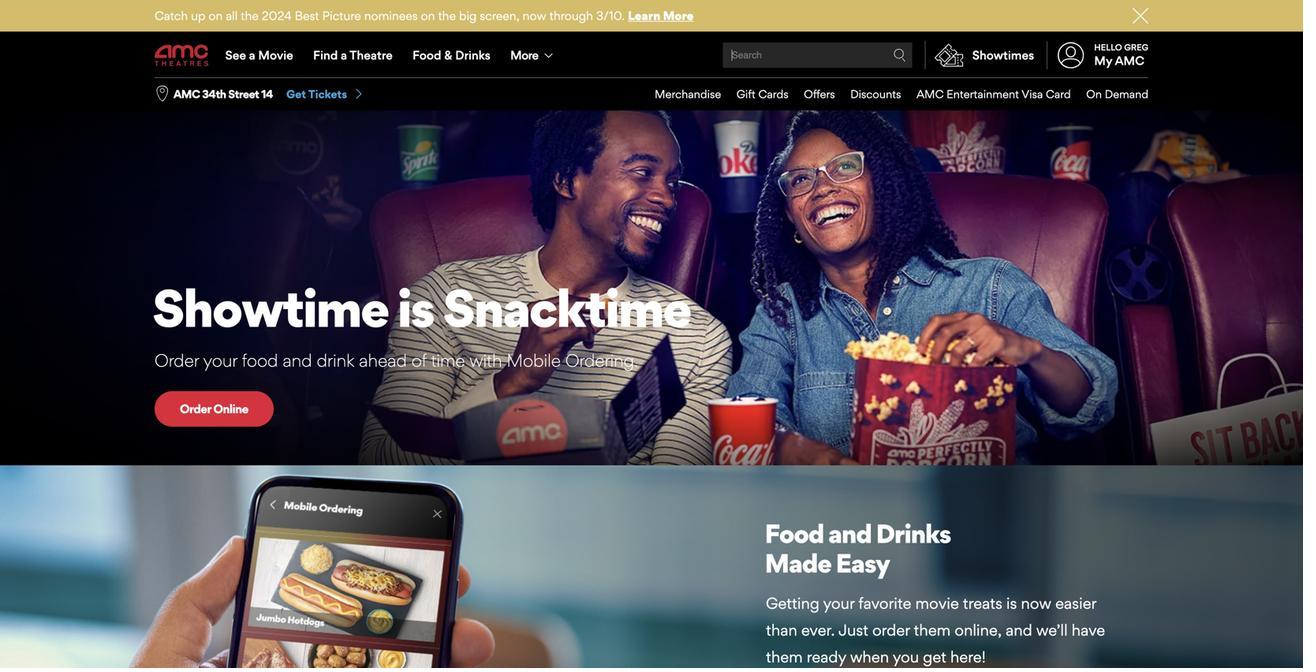 Task type: describe. For each thing, give the bounding box(es) containing it.
my
[[1095, 53, 1113, 68]]

is
[[1007, 594, 1017, 613]]

menu containing merchandise
[[640, 78, 1149, 110]]

offers link
[[789, 78, 835, 110]]

with
[[470, 350, 502, 371]]

food for food & drinks
[[413, 48, 442, 62]]

offers
[[804, 87, 835, 101]]

1 horizontal spatial them
[[914, 621, 951, 640]]

here!
[[951, 648, 986, 667]]

made
[[765, 547, 831, 579]]

14
[[261, 87, 273, 101]]

find a theatre
[[313, 48, 393, 62]]

favorite
[[859, 594, 912, 613]]

amc inside hello greg my amc
[[1115, 53, 1145, 68]]

getting
[[766, 594, 820, 613]]

drinks for food and drinks made easy
[[876, 518, 951, 549]]

online
[[213, 401, 248, 416]]

on
[[1087, 87, 1102, 101]]

when
[[850, 648, 889, 667]]

gift cards
[[737, 87, 789, 101]]

0 horizontal spatial and
[[283, 350, 312, 371]]

ever.
[[802, 621, 835, 640]]

discounts link
[[835, 78, 901, 110]]

menu containing more
[[155, 33, 1149, 77]]

a for theatre
[[341, 48, 347, 62]]

catch
[[155, 8, 188, 23]]

use your phone to order ahead at amc image
[[0, 110, 1304, 465]]

close this dialog image
[[1276, 638, 1292, 653]]

1 vertical spatial them
[[766, 648, 803, 667]]

food for food and drinks made easy
[[765, 518, 824, 549]]

and inside food and drinks made easy
[[829, 518, 872, 549]]

learn more link
[[628, 8, 694, 23]]

getting your favorite movie treats is now easier than ever. just order them online, and we'll have them ready when you get here!
[[766, 594, 1105, 667]]

hello greg my amc
[[1095, 42, 1149, 68]]

just
[[839, 621, 869, 640]]

1 the from the left
[[241, 8, 259, 23]]

ahead
[[359, 350, 407, 371]]

all
[[226, 8, 238, 23]]

movie
[[258, 48, 293, 62]]

easy
[[836, 547, 890, 579]]

of
[[412, 350, 427, 371]]

have
[[1072, 621, 1105, 640]]

amc 34th street 14 button
[[174, 87, 273, 102]]

showtimes link
[[925, 41, 1035, 69]]

order online link
[[155, 391, 274, 427]]

gift
[[737, 87, 756, 101]]

34th
[[202, 87, 226, 101]]

discounts
[[851, 87, 901, 101]]

more inside button
[[511, 48, 538, 62]]

you
[[893, 648, 919, 667]]

ready
[[807, 648, 847, 667]]

&
[[444, 48, 452, 62]]

visa
[[1022, 87, 1043, 101]]

big
[[459, 8, 477, 23]]

and inside getting your favorite movie treats is now easier than ever. just order them online, and we'll have them ready when you get here!
[[1006, 621, 1033, 640]]

merchandise
[[655, 87, 721, 101]]

street
[[228, 87, 259, 101]]

amc entertainment visa card link
[[901, 78, 1071, 110]]

food
[[242, 350, 278, 371]]

card
[[1046, 87, 1071, 101]]

find
[[313, 48, 338, 62]]



Task type: locate. For each thing, give the bounding box(es) containing it.
0 horizontal spatial them
[[766, 648, 803, 667]]

1 horizontal spatial now
[[1021, 594, 1052, 613]]

order left online
[[180, 401, 211, 416]]

1 horizontal spatial drinks
[[876, 518, 951, 549]]

see
[[225, 48, 246, 62]]

drinks up movie
[[876, 518, 951, 549]]

0 horizontal spatial on
[[209, 8, 223, 23]]

more button
[[501, 33, 567, 77]]

1 horizontal spatial your
[[823, 594, 855, 613]]

now inside getting your favorite movie treats is now easier than ever. just order them online, and we'll have them ready when you get here!
[[1021, 594, 1052, 613]]

1 vertical spatial drinks
[[876, 518, 951, 549]]

1 horizontal spatial more
[[663, 8, 694, 23]]

go to my account page element
[[1047, 33, 1149, 77]]

drinks for food & drinks
[[455, 48, 491, 62]]

1 horizontal spatial on
[[421, 8, 435, 23]]

0 vertical spatial drinks
[[455, 48, 491, 62]]

entertainment
[[947, 87, 1019, 101]]

greg
[[1125, 42, 1149, 52]]

theatre
[[350, 48, 393, 62]]

menu down submit search icon
[[640, 78, 1149, 110]]

merchandise link
[[640, 78, 721, 110]]

showtimes
[[973, 48, 1035, 62]]

0 vertical spatial and
[[283, 350, 312, 371]]

picture
[[322, 8, 361, 23]]

now right screen,
[[523, 8, 547, 23]]

0 horizontal spatial food
[[413, 48, 442, 62]]

more
[[663, 8, 694, 23], [511, 48, 538, 62]]

on left all at the left of the page
[[209, 8, 223, 23]]

order up order online
[[155, 350, 199, 371]]

your for getting
[[823, 594, 855, 613]]

0 vertical spatial menu
[[155, 33, 1149, 77]]

catch up on all the 2024 best picture nominees on the big screen, now through 3/10. learn more
[[155, 8, 694, 23]]

and down is
[[1006, 621, 1033, 640]]

order for order online
[[180, 401, 211, 416]]

your for order
[[203, 350, 237, 371]]

the left big
[[438, 8, 456, 23]]

1 vertical spatial your
[[823, 594, 855, 613]]

on demand link
[[1071, 78, 1149, 110]]

0 vertical spatial your
[[203, 350, 237, 371]]

2 vertical spatial and
[[1006, 621, 1033, 640]]

get tickets link
[[286, 87, 365, 102]]

menu
[[155, 33, 1149, 77], [640, 78, 1149, 110]]

0 vertical spatial food
[[413, 48, 442, 62]]

cards
[[759, 87, 789, 101]]

get
[[286, 87, 306, 101]]

on demand
[[1087, 87, 1149, 101]]

your inside getting your favorite movie treats is now easier than ever. just order them online, and we'll have them ready when you get here!
[[823, 594, 855, 613]]

best
[[295, 8, 319, 23]]

food & drinks
[[413, 48, 491, 62]]

1 a from the left
[[249, 48, 255, 62]]

0 horizontal spatial now
[[523, 8, 547, 23]]

gift cards link
[[721, 78, 789, 110]]

see a movie
[[225, 48, 293, 62]]

more right learn
[[663, 8, 694, 23]]

order online
[[180, 401, 248, 416]]

food inside food and drinks made easy
[[765, 518, 824, 549]]

0 horizontal spatial a
[[249, 48, 255, 62]]

0 vertical spatial them
[[914, 621, 951, 640]]

screen,
[[480, 8, 520, 23]]

order
[[873, 621, 910, 640]]

and right food
[[283, 350, 312, 371]]

them up 'get'
[[914, 621, 951, 640]]

1 on from the left
[[209, 8, 223, 23]]

now
[[523, 8, 547, 23], [1021, 594, 1052, 613]]

user profile image
[[1049, 42, 1093, 68]]

treats
[[963, 594, 1003, 613]]

2 the from the left
[[438, 8, 456, 23]]

ordering.
[[566, 350, 638, 371]]

time
[[431, 350, 465, 371]]

on right nominees
[[421, 8, 435, 23]]

your up just
[[823, 594, 855, 613]]

tickets
[[308, 87, 347, 101]]

0 vertical spatial more
[[663, 8, 694, 23]]

1 horizontal spatial amc
[[917, 87, 944, 101]]

find a theatre link
[[303, 33, 403, 77]]

on
[[209, 8, 223, 23], [421, 8, 435, 23]]

0 horizontal spatial your
[[203, 350, 237, 371]]

menu down learn
[[155, 33, 1149, 77]]

3/10.
[[596, 8, 625, 23]]

now right is
[[1021, 594, 1052, 613]]

1 vertical spatial food
[[765, 518, 824, 549]]

more down screen,
[[511, 48, 538, 62]]

your left food
[[203, 350, 237, 371]]

food and drinks made easy
[[765, 518, 951, 579]]

order
[[155, 350, 199, 371], [180, 401, 211, 416]]

food
[[413, 48, 442, 62], [765, 518, 824, 549]]

get tickets
[[286, 87, 347, 101]]

amc entertainment visa card
[[917, 87, 1071, 101]]

online,
[[955, 621, 1002, 640]]

drinks inside food and drinks made easy
[[876, 518, 951, 549]]

1 vertical spatial order
[[180, 401, 211, 416]]

search the AMC website text field
[[730, 49, 894, 61]]

showtimes image
[[926, 41, 973, 69]]

amc inside button
[[174, 87, 200, 101]]

1 vertical spatial now
[[1021, 594, 1052, 613]]

food inside menu
[[413, 48, 442, 62]]

2 horizontal spatial and
[[1006, 621, 1033, 640]]

get
[[923, 648, 947, 667]]

order your food and drink ahead of time with mobile ordering.
[[155, 350, 638, 371]]

amc logo image
[[155, 44, 210, 66], [155, 44, 210, 66]]

drink
[[317, 350, 355, 371]]

1 horizontal spatial a
[[341, 48, 347, 62]]

1 vertical spatial menu
[[640, 78, 1149, 110]]

food up "getting"
[[765, 518, 824, 549]]

drinks
[[455, 48, 491, 62], [876, 518, 951, 549]]

1 vertical spatial and
[[829, 518, 872, 549]]

drinks right '&'
[[455, 48, 491, 62]]

0 horizontal spatial the
[[241, 8, 259, 23]]

we'll
[[1037, 621, 1068, 640]]

see a movie link
[[215, 33, 303, 77]]

0 horizontal spatial drinks
[[455, 48, 491, 62]]

up
[[191, 8, 205, 23]]

demand
[[1105, 87, 1149, 101]]

and
[[283, 350, 312, 371], [829, 518, 872, 549], [1006, 621, 1033, 640]]

them down than
[[766, 648, 803, 667]]

0 vertical spatial order
[[155, 350, 199, 371]]

a
[[249, 48, 255, 62], [341, 48, 347, 62]]

1 horizontal spatial food
[[765, 518, 824, 549]]

submit search icon image
[[894, 49, 906, 62]]

a right the see
[[249, 48, 255, 62]]

2 horizontal spatial amc
[[1115, 53, 1145, 68]]

amc
[[1115, 53, 1145, 68], [917, 87, 944, 101], [174, 87, 200, 101]]

amc 34th street 14
[[174, 87, 273, 101]]

2 on from the left
[[421, 8, 435, 23]]

nominees
[[364, 8, 418, 23]]

learn
[[628, 8, 661, 23]]

0 horizontal spatial amc
[[174, 87, 200, 101]]

0 vertical spatial now
[[523, 8, 547, 23]]

amc down showtimes image
[[917, 87, 944, 101]]

a right find
[[341, 48, 347, 62]]

order for order your food and drink ahead of time with mobile ordering.
[[155, 350, 199, 371]]

hello
[[1095, 42, 1123, 52]]

the right all at the left of the page
[[241, 8, 259, 23]]

your
[[203, 350, 237, 371], [823, 594, 855, 613]]

2024
[[262, 8, 292, 23]]

a for movie
[[249, 48, 255, 62]]

and up favorite
[[829, 518, 872, 549]]

mobile
[[507, 350, 561, 371]]

0 horizontal spatial more
[[511, 48, 538, 62]]

food & drinks link
[[403, 33, 501, 77]]

than
[[766, 621, 798, 640]]

food left '&'
[[413, 48, 442, 62]]

movie
[[916, 594, 959, 613]]

1 vertical spatial more
[[511, 48, 538, 62]]

2 a from the left
[[341, 48, 347, 62]]

the
[[241, 8, 259, 23], [438, 8, 456, 23]]

amc for amc 34th street 14
[[174, 87, 200, 101]]

amc down the greg
[[1115, 53, 1145, 68]]

1 horizontal spatial and
[[829, 518, 872, 549]]

amc for amc entertainment visa card
[[917, 87, 944, 101]]

1 horizontal spatial the
[[438, 8, 456, 23]]

through
[[550, 8, 593, 23]]

easier
[[1056, 594, 1097, 613]]

amc left '34th'
[[174, 87, 200, 101]]



Task type: vqa. For each thing, say whether or not it's contained in the screenshot.
cookie consent banner dialog
no



